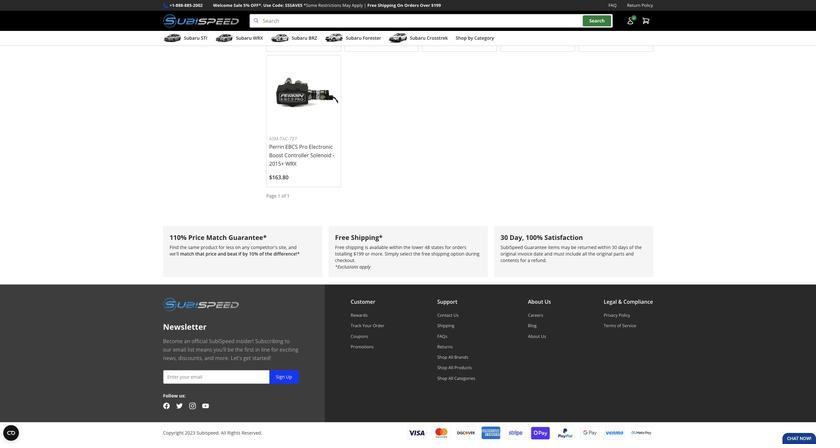 Task type: describe. For each thing, give the bounding box(es) containing it.
careers link
[[528, 313, 551, 319]]

apply
[[360, 264, 371, 270]]

guarantee
[[525, 245, 547, 251]]

subaru inside subaru brz dropdown button
[[292, 35, 308, 41]]

2005-
[[460, 16, 474, 24]]

wrx inside company23 standard boost control solenoid - 2002- 2007 subaru wrx / sti / 2004-2008 subaru forester xt $89.95
[[614, 16, 625, 24]]

a subaru wrx thumbnail image image
[[215, 33, 234, 43]]

let's
[[231, 355, 242, 362]]

privacy policy link
[[604, 313, 653, 319]]

shop all brands link
[[438, 355, 476, 361]]

by inside dropdown button
[[468, 35, 474, 41]]

shop by category
[[456, 35, 494, 41]]

control inside perrin ebcs pro boost control solenoid - 2015+ sti
[[347, 8, 366, 15]]

within inside free shipping* free shipping is available within the lower 48 states for orders totalling $199 or more. simply select the free shipping option during checkout. *exclusions apply
[[390, 245, 403, 251]]

policy for privacy policy
[[619, 313, 631, 319]]

pro inside perrin ebcs pro boost control solenoid - 2015+ sti
[[377, 0, 386, 7]]

your
[[363, 323, 372, 329]]

subaru forester button
[[325, 32, 381, 45]]

110%
[[170, 233, 187, 242]]

an
[[184, 338, 190, 345]]

brands
[[455, 355, 469, 361]]

must
[[554, 251, 565, 257]]

Enter your email text field
[[163, 371, 299, 384]]

3-
[[327, 0, 331, 7]]

privacy
[[604, 313, 618, 319]]

boost inside asm-tac-727 perrin ebcs pro electronic boost controller solenoid - 2015+ wrx
[[269, 152, 283, 159]]

the right all
[[589, 251, 596, 257]]

categories
[[455, 376, 476, 382]]

control inside grimmspeed boost control solenoid  - 2008-2014 subaru wrx / 2005-2009 subaru legacy gt
[[474, 0, 492, 7]]

grimmspeed for boost
[[269, 0, 301, 7]]

metapay image
[[632, 432, 652, 435]]

difference!*
[[274, 251, 300, 257]]

for inside find the same product for less on any competitor's site, and we'll
[[219, 245, 225, 251]]

sti inside dropdown button
[[201, 35, 207, 41]]

privacy policy
[[604, 313, 631, 319]]

list
[[188, 347, 195, 354]]

2 original from the left
[[597, 251, 613, 257]]

code:
[[272, 2, 284, 8]]

control inside 'grimmspeed universal 3- port electronic boost control solenoid - universal'
[[269, 16, 287, 24]]

us for contact us link
[[454, 313, 459, 319]]

wrx inside asm-tac-727 perrin ebcs pro electronic boost controller solenoid - 2015+ wrx
[[286, 160, 297, 168]]

you'll
[[214, 347, 226, 354]]

shipping link
[[438, 323, 476, 329]]

perrin inside perrin ebcs pro boost control solenoid - 2015+ sti
[[347, 0, 362, 7]]

subispeed inside the 30 day, 100% satisfaction subispeed guarantee items may be returned within 30 days of the original invoice date and must include all the original parts and contents for a refund.
[[501, 245, 523, 251]]

0 vertical spatial us
[[545, 299, 551, 306]]

promotions link
[[351, 344, 385, 350]]

policy for return policy
[[642, 2, 653, 8]]

rewards link
[[351, 313, 385, 319]]

sti/
[[504, 25, 513, 32]]

restrictions
[[318, 2, 342, 8]]

days
[[619, 245, 629, 251]]

facebook logo image
[[163, 403, 170, 410]]

include
[[566, 251, 582, 257]]

1 original from the left
[[501, 251, 517, 257]]

1 about us from the top
[[528, 299, 551, 306]]

faq link
[[609, 2, 617, 9]]

subaru inside subaru wrx dropdown button
[[236, 35, 252, 41]]

search
[[590, 18, 605, 24]]

*some restrictions may apply | free shipping on orders over $199
[[304, 2, 441, 8]]

2002-
[[627, 8, 640, 15]]

track your order link
[[351, 323, 385, 329]]

all left rights
[[221, 430, 226, 437]]

1 vertical spatial free
[[335, 233, 350, 242]]

forester inside company23 standard boost control solenoid - 2002- 2007 subaru wrx / sti / 2004-2008 subaru forester xt $89.95
[[627, 25, 648, 32]]

grimmspeed for 2006-
[[504, 0, 536, 7]]

contact
[[438, 313, 453, 319]]

page 1 of 1
[[266, 193, 290, 199]]

order
[[373, 323, 385, 329]]

faq
[[609, 2, 617, 8]]

2015+ inside perrin ebcs pro boost control solenoid - 2015+ sti
[[392, 8, 407, 15]]

888-
[[176, 2, 185, 8]]

standard
[[612, 0, 634, 7]]

terms of service link
[[604, 323, 653, 329]]

rewards
[[351, 313, 368, 319]]

subaru brz button
[[271, 32, 317, 45]]

2008-
[[451, 8, 465, 15]]

return
[[628, 2, 641, 8]]

coupons
[[351, 334, 369, 340]]

shop for shop all brands
[[438, 355, 448, 361]]

blog
[[528, 323, 537, 329]]

grimmspeed universal 3- port electronic boost control solenoid - universal
[[269, 0, 337, 24]]

boost inside perrin ebcs pro boost control solenoid - 2015+ sti
[[387, 0, 401, 7]]

youtube logo image
[[202, 403, 209, 410]]

exciting
[[280, 347, 299, 354]]

boost inside grimmspeed boost control solenoid  - 2008-2014 subaru wrx / 2005-2009 subaru legacy gt
[[459, 0, 473, 7]]

/ inside "grimmspeed boost control solenoid - 2006-2007 subaru wrx / 2004-2007 sti/ 2004-2008 forester xt"
[[535, 16, 537, 24]]

same
[[188, 245, 200, 251]]

*exclusions
[[335, 264, 358, 270]]

states
[[431, 245, 444, 251]]

compliance
[[624, 299, 653, 306]]

2 about us from the top
[[528, 334, 547, 340]]

find the same product for less on any competitor's site, and we'll
[[170, 245, 297, 257]]

solenoid inside 'grimmspeed universal 3- port electronic boost control solenoid - universal'
[[289, 16, 310, 24]]

match
[[206, 233, 227, 242]]

totalling
[[335, 251, 353, 257]]

orders
[[405, 2, 419, 8]]

amex image
[[481, 427, 501, 441]]

over
[[420, 2, 430, 8]]

orders
[[453, 245, 467, 251]]

instagram logo image
[[189, 403, 196, 410]]

2 subispeed logo image from the top
[[163, 298, 239, 312]]

2 1 from the left
[[287, 193, 290, 199]]

all for categories
[[449, 376, 454, 382]]

twitter logo image
[[176, 403, 183, 410]]

satisfaction
[[545, 233, 583, 242]]

subaru forester
[[346, 35, 381, 41]]

faqs link
[[438, 334, 476, 340]]

that
[[195, 251, 205, 257]]

boost inside company23 standard boost control solenoid - 2002- 2007 subaru wrx / sti / 2004-2008 subaru forester xt $89.95
[[636, 0, 650, 7]]

sti inside perrin ebcs pro boost control solenoid - 2015+ sti
[[409, 8, 416, 15]]

mastercard image
[[432, 427, 451, 441]]

2008 for subaru
[[595, 25, 607, 32]]

the up select
[[404, 245, 411, 251]]

shop all categories link
[[438, 376, 476, 382]]

returns link
[[438, 344, 476, 350]]

controller
[[285, 152, 309, 159]]

- inside asm-tac-727 perrin ebcs pro electronic boost controller solenoid - 2015+ wrx
[[333, 152, 335, 159]]

contents
[[501, 258, 519, 264]]

returned
[[578, 245, 597, 251]]

port
[[269, 8, 280, 15]]

1 vertical spatial universal
[[314, 16, 337, 24]]

$199 inside free shipping* free shipping is available within the lower 48 states for orders totalling $199 or more. simply select the free shipping option during checkout. *exclusions apply
[[354, 251, 364, 257]]

our
[[163, 347, 172, 354]]

- inside perrin ebcs pro boost control solenoid - 2015+ sti
[[389, 8, 391, 15]]

0 vertical spatial universal
[[303, 0, 325, 7]]

discover image
[[457, 427, 476, 441]]

apply
[[352, 2, 363, 8]]

ebcs inside asm-tac-727 perrin ebcs pro electronic boost controller solenoid - 2015+ wrx
[[286, 143, 298, 151]]

search input field
[[250, 14, 613, 28]]

more. inside "become an official subispeed insider! subscribing to our email list means you'll be the first in line for exciting news, discounts, and more. let's get started!"
[[215, 355, 230, 362]]

1 about from the top
[[528, 299, 544, 306]]

all for brands
[[449, 355, 454, 361]]

welcome
[[213, 2, 233, 8]]

0 vertical spatial free
[[368, 2, 377, 8]]

- inside company23 standard boost control solenoid - 2002- 2007 subaru wrx / sti / 2004-2008 subaru forester xt $89.95
[[623, 8, 625, 15]]

sign up
[[276, 374, 292, 380]]

less
[[226, 245, 234, 251]]

a
[[528, 258, 530, 264]]

control inside company23 standard boost control solenoid - 2002- 2007 subaru wrx / sti / 2004-2008 subaru forester xt $89.95
[[582, 8, 600, 15]]

more. inside free shipping* free shipping is available within the lower 48 states for orders totalling $199 or more. simply select the free shipping option during checkout. *exclusions apply
[[371, 251, 384, 257]]

legal & compliance
[[604, 299, 653, 306]]

1 vertical spatial by
[[243, 251, 248, 257]]

tac-
[[280, 136, 289, 142]]

price
[[188, 233, 205, 242]]

wrx inside grimmspeed boost control solenoid  - 2008-2014 subaru wrx / 2005-2009 subaru legacy gt
[[444, 16, 455, 24]]

*some
[[304, 2, 317, 8]]

paypal image
[[556, 427, 575, 441]]

during
[[466, 251, 480, 257]]

wrx inside dropdown button
[[253, 35, 263, 41]]

stripe image
[[506, 427, 526, 441]]

off*.
[[251, 2, 262, 8]]

us for the about us link
[[541, 334, 547, 340]]

grimmspeed for 2008-
[[426, 0, 458, 7]]



Task type: locate. For each thing, give the bounding box(es) containing it.
subaru sti button
[[163, 32, 207, 45]]

0 horizontal spatial shipping
[[378, 2, 396, 8]]

solenoid inside perrin ebcs pro boost control solenoid - 2015+ sti
[[367, 8, 388, 15]]

all for products
[[449, 365, 454, 371]]

0 vertical spatial ebcs
[[364, 0, 376, 7]]

wrx inside "grimmspeed boost control solenoid - 2006-2007 subaru wrx / 2004-2007 sti/ 2004-2008 forester xt"
[[522, 16, 533, 24]]

of right terms
[[618, 323, 622, 329]]

0 vertical spatial 2015+
[[392, 8, 407, 15]]

perrin inside asm-tac-727 perrin ebcs pro electronic boost controller solenoid - 2015+ wrx
[[269, 143, 284, 151]]

the right days
[[635, 245, 642, 251]]

1 vertical spatial subispeed logo image
[[163, 298, 239, 312]]

be inside the 30 day, 100% satisfaction subispeed guarantee items may be returned within 30 days of the original invoice date and must include all the original parts and contents for a refund.
[[572, 245, 577, 251]]

subaru inside subaru sti dropdown button
[[184, 35, 200, 41]]

0 horizontal spatial 2015+
[[269, 160, 284, 168]]

&
[[619, 299, 623, 306]]

2002
[[193, 2, 203, 8]]

1 vertical spatial sti
[[629, 16, 637, 24]]

may
[[343, 2, 351, 8]]

by
[[468, 35, 474, 41], [243, 251, 248, 257]]

grimmspeed inside grimmspeed boost control solenoid  - 2008-2014 subaru wrx / 2005-2009 subaru legacy gt
[[426, 0, 458, 7]]

by right the if
[[243, 251, 248, 257]]

control
[[474, 0, 492, 7], [552, 0, 570, 7], [347, 8, 366, 15], [582, 8, 600, 15], [269, 16, 287, 24]]

asm-tac-727 perrin ebcs pro electronic boost controller solenoid - 2015+ wrx
[[269, 136, 335, 168]]

0 horizontal spatial ebcs
[[286, 143, 298, 151]]

and down days
[[626, 251, 634, 257]]

0 vertical spatial pro
[[377, 0, 386, 7]]

- inside grimmspeed boost control solenoid  - 2008-2014 subaru wrx / 2005-2009 subaru legacy gt
[[448, 8, 450, 15]]

track your order
[[351, 323, 385, 329]]

3 grimmspeed from the left
[[504, 0, 536, 7]]

2008 down 2006-
[[528, 25, 540, 32]]

$129.00 down 'sti/'
[[504, 39, 523, 46]]

sale
[[234, 2, 242, 8]]

0 horizontal spatial $163.80
[[269, 174, 289, 181]]

policy up terms of service link
[[619, 313, 631, 319]]

about us down blog link
[[528, 334, 547, 340]]

us up careers link
[[545, 299, 551, 306]]

control inside "grimmspeed boost control solenoid - 2006-2007 subaru wrx / 2004-2007 sti/ 2004-2008 forester xt"
[[552, 0, 570, 7]]

1 horizontal spatial 30
[[612, 245, 618, 251]]

30 up parts
[[612, 245, 618, 251]]

1 horizontal spatial shipping
[[432, 251, 450, 257]]

solenoid up 'sti/'
[[504, 8, 525, 15]]

1 2008 from the left
[[528, 25, 540, 32]]

2 horizontal spatial grimmspeed
[[504, 0, 536, 7]]

all down shop all products
[[449, 376, 454, 382]]

grimmspeed boost control solenoid  - 2008-2014 subaru wrx / 2005-2009 subaru legacy gt
[[426, 0, 492, 32]]

and inside find the same product for less on any competitor's site, and we'll
[[289, 245, 297, 251]]

885-
[[185, 2, 193, 8]]

visa image
[[407, 427, 427, 441]]

2015+ down asm-
[[269, 160, 284, 168]]

shop down gt
[[456, 35, 467, 41]]

0 horizontal spatial be
[[228, 347, 234, 354]]

2007
[[543, 8, 555, 15], [552, 16, 564, 24], [582, 16, 594, 24]]

shop for shop by category
[[456, 35, 467, 41]]

forester left a subaru crosstrek thumbnail image
[[363, 35, 381, 41]]

1 horizontal spatial xt
[[582, 33, 588, 41]]

within inside the 30 day, 100% satisfaction subispeed guarantee items may be returned within 30 days of the original invoice date and must include all the original parts and contents for a refund.
[[598, 245, 611, 251]]

product
[[201, 245, 218, 251]]

1 vertical spatial perrin
[[269, 143, 284, 151]]

subispeed.
[[197, 430, 220, 437]]

wrx left '$99.00' at top left
[[253, 35, 263, 41]]

sti inside company23 standard boost control solenoid - 2002- 2007 subaru wrx / sti / 2004-2008 subaru forester xt $89.95
[[629, 16, 637, 24]]

1 horizontal spatial policy
[[642, 2, 653, 8]]

-
[[389, 8, 391, 15], [448, 8, 450, 15], [526, 8, 528, 15], [623, 8, 625, 15], [311, 16, 313, 24], [333, 152, 335, 159]]

0 vertical spatial be
[[572, 245, 577, 251]]

blog link
[[528, 323, 551, 329]]

0 horizontal spatial grimmspeed
[[269, 0, 301, 7]]

search button
[[583, 15, 612, 26]]

us
[[545, 299, 551, 306], [454, 313, 459, 319], [541, 334, 547, 340]]

1 horizontal spatial be
[[572, 245, 577, 251]]

welcome sale 5% off*. use code: sssave5
[[213, 2, 303, 8]]

follow
[[163, 393, 178, 399]]

newsletter
[[163, 322, 207, 333]]

1 vertical spatial more.
[[215, 355, 230, 362]]

1 within from the left
[[390, 245, 403, 251]]

solenoid right "controller"
[[311, 152, 332, 159]]

on
[[397, 2, 404, 8]]

0 vertical spatial subispeed
[[501, 245, 523, 251]]

2004- inside company23 standard boost control solenoid - 2002- 2007 subaru wrx / sti / 2004-2008 subaru forester xt $89.95
[[582, 25, 595, 32]]

/ down 2006-
[[535, 16, 537, 24]]

1 horizontal spatial original
[[597, 251, 613, 257]]

wrx left button icon
[[614, 16, 625, 24]]

electronic up "controller"
[[309, 143, 333, 151]]

1 vertical spatial $163.80
[[269, 174, 289, 181]]

button image
[[627, 17, 635, 25]]

1 / from the left
[[457, 16, 459, 24]]

brz
[[309, 35, 317, 41]]

by down gt
[[468, 35, 474, 41]]

sti down 2002-
[[629, 16, 637, 24]]

0 horizontal spatial by
[[243, 251, 248, 257]]

1 horizontal spatial grimmspeed
[[426, 0, 458, 7]]

2008 down search
[[595, 25, 607, 32]]

venmo image
[[605, 427, 625, 441]]

boost right 'sssave5'
[[306, 8, 320, 15]]

more. down available
[[371, 251, 384, 257]]

solenoid inside "grimmspeed boost control solenoid - 2006-2007 subaru wrx / 2004-2007 sti/ 2004-2008 forester xt"
[[504, 8, 525, 15]]

2008 for wrx
[[528, 25, 540, 32]]

1 vertical spatial $199
[[354, 251, 364, 257]]

ebcs down 727
[[286, 143, 298, 151]]

about down blog
[[528, 334, 540, 340]]

2 $129.00 from the left
[[504, 39, 523, 46]]

shipping left on
[[378, 2, 396, 8]]

0 horizontal spatial 30
[[501, 233, 508, 242]]

1 vertical spatial 30
[[612, 245, 618, 251]]

0 vertical spatial $199
[[432, 2, 441, 8]]

0 horizontal spatial 2008
[[528, 25, 540, 32]]

perrin down asm-
[[269, 143, 284, 151]]

asm-
[[269, 136, 280, 142]]

0 horizontal spatial xt
[[563, 25, 568, 32]]

3 / from the left
[[626, 16, 628, 24]]

simply
[[385, 251, 399, 257]]

$199 right over at the top right of page
[[432, 2, 441, 8]]

shop down returns
[[438, 355, 448, 361]]

$129.00 for sti/
[[504, 39, 523, 46]]

sti right on
[[409, 8, 416, 15]]

2008 inside company23 standard boost control solenoid - 2002- 2007 subaru wrx / sti / 2004-2008 subaru forester xt $89.95
[[595, 25, 607, 32]]

1 horizontal spatial $199
[[432, 2, 441, 8]]

return policy link
[[628, 2, 653, 9]]

1 vertical spatial shipping
[[432, 251, 450, 257]]

0 vertical spatial sti
[[409, 8, 416, 15]]

pro inside asm-tac-727 perrin ebcs pro electronic boost controller solenoid - 2015+ wrx
[[299, 143, 308, 151]]

/ right button icon
[[638, 16, 640, 24]]

and down the items
[[545, 251, 553, 257]]

2 2008 from the left
[[595, 25, 607, 32]]

2004- for 2007
[[582, 25, 595, 32]]

1 vertical spatial ebcs
[[286, 143, 298, 151]]

for right line
[[271, 347, 278, 354]]

grimmspeed inside "grimmspeed boost control solenoid - 2006-2007 subaru wrx / 2004-2007 sti/ 2004-2008 forester xt"
[[504, 0, 536, 7]]

2 vertical spatial free
[[335, 245, 345, 251]]

the up let's
[[235, 347, 243, 354]]

1 vertical spatial us
[[454, 313, 459, 319]]

1 horizontal spatial pro
[[377, 0, 386, 7]]

track
[[351, 323, 362, 329]]

2 horizontal spatial forester
[[627, 25, 648, 32]]

shipping down 'contact' at the right bottom of the page
[[438, 323, 455, 329]]

1 horizontal spatial electronic
[[309, 143, 333, 151]]

boost down asm-
[[269, 152, 283, 159]]

0 vertical spatial 30
[[501, 233, 508, 242]]

- inside 'grimmspeed universal 3- port electronic boost control solenoid - universal'
[[311, 16, 313, 24]]

0 horizontal spatial $199
[[354, 251, 364, 257]]

0 horizontal spatial sti
[[201, 35, 207, 41]]

0 vertical spatial $163.80
[[347, 39, 367, 46]]

grimmspeed up 2008-
[[426, 0, 458, 7]]

for inside the 30 day, 100% satisfaction subispeed guarantee items may be returned within 30 days of the original invoice date and must include all the original parts and contents for a refund.
[[521, 258, 527, 264]]

become
[[163, 338, 183, 345]]

solenoid inside asm-tac-727 perrin ebcs pro electronic boost controller solenoid - 2015+ wrx
[[311, 152, 332, 159]]

official
[[192, 338, 208, 345]]

a subaru forester thumbnail image image
[[325, 33, 343, 43]]

$129.00 for subaru
[[426, 39, 445, 46]]

insider!
[[236, 338, 254, 345]]

solenoid left 2008-
[[426, 8, 447, 15]]

shop inside dropdown button
[[456, 35, 467, 41]]

free
[[422, 251, 430, 257]]

terms of service
[[604, 323, 637, 329]]

1 horizontal spatial ebcs
[[364, 0, 376, 7]]

shop for shop all categories
[[438, 376, 448, 382]]

subaru brz
[[292, 35, 317, 41]]

if
[[239, 251, 242, 257]]

line
[[261, 347, 270, 354]]

- inside "grimmspeed boost control solenoid - 2006-2007 subaru wrx / 2004-2007 sti/ 2004-2008 forester xt"
[[526, 8, 528, 15]]

ebcs
[[364, 0, 376, 7], [286, 143, 298, 151]]

0 horizontal spatial electronic
[[281, 8, 305, 15]]

started!
[[252, 355, 271, 362]]

4 / from the left
[[638, 16, 640, 24]]

perrin left the |
[[347, 0, 362, 7]]

2007 inside company23 standard boost control solenoid - 2002- 2007 subaru wrx / sti / 2004-2008 subaru forester xt $89.95
[[582, 16, 594, 24]]

all left the brands
[[449, 355, 454, 361]]

1 horizontal spatial more.
[[371, 251, 384, 257]]

1 horizontal spatial subispeed
[[501, 245, 523, 251]]

electronic inside 'grimmspeed universal 3- port electronic boost control solenoid - universal'
[[281, 8, 305, 15]]

solenoid down 'sssave5'
[[289, 16, 310, 24]]

up
[[286, 374, 292, 380]]

2006-
[[529, 8, 543, 15]]

1 subispeed logo image from the top
[[163, 14, 239, 28]]

for inside "become an official subispeed insider! subscribing to our email list means you'll be the first in line for exciting news, discounts, and more. let's get started!"
[[271, 347, 278, 354]]

subscribing
[[255, 338, 284, 345]]

subispeed logo image
[[163, 14, 239, 28], [163, 298, 239, 312]]

/ inside grimmspeed boost control solenoid  - 2008-2014 subaru wrx / 2005-2009 subaru legacy gt
[[457, 16, 459, 24]]

0 vertical spatial electronic
[[281, 8, 305, 15]]

and down means on the bottom left of the page
[[205, 355, 214, 362]]

1 horizontal spatial 2008
[[595, 25, 607, 32]]

be up let's
[[228, 347, 234, 354]]

solenoid inside company23 standard boost control solenoid - 2002- 2007 subaru wrx / sti / 2004-2008 subaru forester xt $89.95
[[601, 8, 622, 15]]

grimmspeed up port
[[269, 0, 301, 7]]

/ down 2008-
[[457, 16, 459, 24]]

original left parts
[[597, 251, 613, 257]]

shop for shop all products
[[438, 365, 448, 371]]

0 horizontal spatial pro
[[299, 143, 308, 151]]

the down 'competitor's' at bottom
[[265, 251, 273, 257]]

shipping*
[[351, 233, 383, 242]]

of down 'competitor's' at bottom
[[260, 251, 264, 257]]

the inside "become an official subispeed insider! subscribing to our email list means you'll be the first in line for exciting news, discounts, and more. let's get started!"
[[235, 347, 243, 354]]

shipping left "is" in the bottom left of the page
[[346, 245, 364, 251]]

subispeed down day,
[[501, 245, 523, 251]]

subispeed inside "become an official subispeed insider! subscribing to our email list means you'll be the first in line for exciting news, discounts, and more. let's get started!"
[[209, 338, 235, 345]]

googlepay image
[[580, 427, 600, 441]]

2 vertical spatial sti
[[201, 35, 207, 41]]

subispeed up you'll
[[209, 338, 235, 345]]

of inside the 30 day, 100% satisfaction subispeed guarantee items may be returned within 30 days of the original invoice date and must include all the original parts and contents for a refund.
[[630, 245, 634, 251]]

sti
[[409, 8, 416, 15], [629, 16, 637, 24], [201, 35, 207, 41]]

electronic inside asm-tac-727 perrin ebcs pro electronic boost controller solenoid - 2015+ wrx
[[309, 143, 333, 151]]

1 $129.00 from the left
[[426, 39, 445, 46]]

solenoid down standard
[[601, 8, 622, 15]]

+1-888-885-2002 link
[[170, 2, 203, 9]]

shop down 'shop all brands'
[[438, 365, 448, 371]]

more. down you'll
[[215, 355, 230, 362]]

and up 'difference!*' on the left bottom of page
[[289, 245, 297, 251]]

open widget image
[[3, 426, 19, 441]]

means
[[196, 347, 212, 354]]

1 horizontal spatial by
[[468, 35, 474, 41]]

be
[[572, 245, 577, 251], [228, 347, 234, 354]]

solenoid inside grimmspeed boost control solenoid  - 2008-2014 subaru wrx / 2005-2009 subaru legacy gt
[[426, 8, 447, 15]]

1 vertical spatial 2015+
[[269, 160, 284, 168]]

0 vertical spatial more.
[[371, 251, 384, 257]]

wrx down 2006-
[[522, 16, 533, 24]]

xt inside company23 standard boost control solenoid - 2002- 2007 subaru wrx / sti / 2004-2008 subaru forester xt $89.95
[[582, 33, 588, 41]]

beat
[[228, 251, 237, 257]]

shipping down states
[[432, 251, 450, 257]]

1 horizontal spatial forester
[[541, 25, 561, 32]]

1 vertical spatial about us
[[528, 334, 547, 340]]

2004- for subaru
[[514, 25, 528, 32]]

of right page
[[282, 193, 286, 199]]

0 horizontal spatial subispeed
[[209, 338, 235, 345]]

for left a
[[521, 258, 527, 264]]

boost up 2006-
[[537, 0, 551, 7]]

0 horizontal spatial 2004-
[[514, 25, 528, 32]]

2023
[[185, 430, 195, 437]]

1 vertical spatial about
[[528, 334, 540, 340]]

subaru inside subaru crosstrek dropdown button
[[410, 35, 426, 41]]

0 vertical spatial shipping
[[346, 245, 364, 251]]

within up the simply
[[390, 245, 403, 251]]

0 vertical spatial about us
[[528, 299, 551, 306]]

wrx up legacy
[[444, 16, 455, 24]]

xt inside "grimmspeed boost control solenoid - 2006-2007 subaru wrx / 2004-2007 sti/ 2004-2008 forester xt"
[[563, 25, 568, 32]]

match
[[180, 251, 194, 257]]

1 horizontal spatial sti
[[409, 8, 416, 15]]

+1-888-885-2002
[[170, 2, 203, 8]]

1 horizontal spatial 1
[[287, 193, 290, 199]]

2015+ inside asm-tac-727 perrin ebcs pro electronic boost controller solenoid - 2015+ wrx
[[269, 160, 284, 168]]

company23
[[582, 0, 611, 7]]

2004- right 'sti/'
[[514, 25, 528, 32]]

0 horizontal spatial policy
[[619, 313, 631, 319]]

the inside find the same product for less on any competitor's site, and we'll
[[180, 245, 187, 251]]

1 vertical spatial policy
[[619, 313, 631, 319]]

1 horizontal spatial 2004-
[[538, 16, 552, 24]]

for left less
[[219, 245, 225, 251]]

1 horizontal spatial within
[[598, 245, 611, 251]]

2008 inside "grimmspeed boost control solenoid - 2006-2007 subaru wrx / 2004-2007 sti/ 2004-2008 forester xt"
[[528, 25, 540, 32]]

0 horizontal spatial original
[[501, 251, 517, 257]]

may
[[561, 245, 570, 251]]

1 vertical spatial be
[[228, 347, 234, 354]]

subaru
[[426, 16, 443, 24], [504, 16, 521, 24], [595, 16, 612, 24], [426, 25, 443, 32], [609, 25, 626, 32], [184, 35, 200, 41], [236, 35, 252, 41], [292, 35, 308, 41], [346, 35, 362, 41], [410, 35, 426, 41]]

contact us link
[[438, 313, 476, 319]]

boost inside "grimmspeed boost control solenoid - 2006-2007 subaru wrx / 2004-2007 sti/ 2004-2008 forester xt"
[[537, 0, 551, 7]]

1 vertical spatial electronic
[[309, 143, 333, 151]]

a subaru crosstrek thumbnail image image
[[389, 33, 408, 43]]

be inside "become an official subispeed insider! subscribing to our email list means you'll be the first in line for exciting news, discounts, and more. let's get started!"
[[228, 347, 234, 354]]

ebcs right apply
[[364, 0, 376, 7]]

$129.00 down search input field
[[426, 39, 445, 46]]

1 grimmspeed from the left
[[269, 0, 301, 7]]

page
[[266, 193, 277, 199]]

boost inside 'grimmspeed universal 3- port electronic boost control solenoid - universal'
[[306, 8, 320, 15]]

pro up "controller"
[[299, 143, 308, 151]]

forester inside "grimmspeed boost control solenoid - 2006-2007 subaru wrx / 2004-2007 sti/ 2004-2008 forester xt"
[[541, 25, 561, 32]]

0 vertical spatial shipping
[[378, 2, 396, 8]]

forester down button icon
[[627, 25, 648, 32]]

forester inside dropdown button
[[363, 35, 381, 41]]

2014
[[465, 8, 477, 15]]

universal down restrictions
[[314, 16, 337, 24]]

and inside "become an official subispeed insider! subscribing to our email list means you'll be the first in line for exciting news, discounts, and more. let's get started!"
[[205, 355, 214, 362]]

1 vertical spatial pro
[[299, 143, 308, 151]]

0 vertical spatial about
[[528, 299, 544, 306]]

1 vertical spatial subispeed
[[209, 338, 235, 345]]

solenoid right the |
[[367, 8, 388, 15]]

the up "match"
[[180, 245, 187, 251]]

$199 left or
[[354, 251, 364, 257]]

category
[[475, 35, 494, 41]]

0 vertical spatial xt
[[563, 25, 568, 32]]

universal
[[303, 0, 325, 7], [314, 16, 337, 24]]

us:
[[179, 393, 186, 399]]

and left beat
[[218, 251, 226, 257]]

within right returned
[[598, 245, 611, 251]]

xt
[[563, 25, 568, 32], [582, 33, 588, 41]]

0 vertical spatial policy
[[642, 2, 653, 8]]

1 horizontal spatial perrin
[[347, 0, 362, 7]]

forester down 2006-
[[541, 25, 561, 32]]

2004- down search
[[582, 25, 595, 32]]

policy right return
[[642, 2, 653, 8]]

2008
[[528, 25, 540, 32], [595, 25, 607, 32]]

subaru wrx
[[236, 35, 263, 41]]

0 horizontal spatial forester
[[363, 35, 381, 41]]

ebcs inside perrin ebcs pro boost control solenoid - 2015+ sti
[[364, 0, 376, 7]]

0 vertical spatial perrin
[[347, 0, 362, 7]]

subaru inside "grimmspeed boost control solenoid - 2006-2007 subaru wrx / 2004-2007 sti/ 2004-2008 forester xt"
[[504, 16, 521, 24]]

us down blog link
[[541, 334, 547, 340]]

boost up 2014
[[459, 0, 473, 7]]

$163.80 right a subaru forester thumbnail image
[[347, 39, 367, 46]]

2 about from the top
[[528, 334, 540, 340]]

1 horizontal spatial $163.80
[[347, 39, 367, 46]]

any
[[242, 245, 250, 251]]

0 horizontal spatial perrin
[[269, 143, 284, 151]]

for inside free shipping* free shipping is available within the lower 48 states for orders totalling $199 or more. simply select the free shipping option during checkout. *exclusions apply
[[445, 245, 451, 251]]

1 horizontal spatial $129.00
[[504, 39, 523, 46]]

a subaru sti thumbnail image image
[[163, 33, 181, 43]]

perrin ebcs pro electronic boost controller solenoid - 2015+ wrx image
[[269, 58, 338, 127]]

110% price match guarantee*
[[170, 233, 267, 242]]

about up careers
[[528, 299, 544, 306]]

us up shipping link
[[454, 313, 459, 319]]

option
[[451, 251, 465, 257]]

2 vertical spatial us
[[541, 334, 547, 340]]

0 horizontal spatial $129.00
[[426, 39, 445, 46]]

electronic right port
[[281, 8, 305, 15]]

about us up careers link
[[528, 299, 551, 306]]

2 / from the left
[[535, 16, 537, 24]]

we'll
[[170, 251, 179, 257]]

$89.95
[[582, 39, 598, 46]]

of right days
[[630, 245, 634, 251]]

a subaru brz thumbnail image image
[[271, 33, 289, 43]]

2004- down 2006-
[[538, 16, 552, 24]]

the down lower
[[414, 251, 421, 257]]

$163.80 up page 1 of 1
[[269, 174, 289, 181]]

boost left "orders"
[[387, 0, 401, 7]]

guarantee*
[[229, 233, 267, 242]]

shop all brands
[[438, 355, 469, 361]]

shop down shop all products
[[438, 376, 448, 382]]

0 vertical spatial subispeed logo image
[[163, 14, 239, 28]]

2 grimmspeed from the left
[[426, 0, 458, 7]]

0 vertical spatial by
[[468, 35, 474, 41]]

2 within from the left
[[598, 245, 611, 251]]

1 vertical spatial shipping
[[438, 323, 455, 329]]

1 vertical spatial xt
[[582, 33, 588, 41]]

1 horizontal spatial 2015+
[[392, 8, 407, 15]]

2 horizontal spatial sti
[[629, 16, 637, 24]]

0 horizontal spatial more.
[[215, 355, 230, 362]]

all down 'shop all brands'
[[449, 365, 454, 371]]

company23 standard boost control solenoid - 2002- 2007 subaru wrx / sti / 2004-2008 subaru forester xt $89.95
[[582, 0, 650, 46]]

careers
[[528, 313, 544, 319]]

shoppay image
[[531, 427, 550, 441]]

subaru inside subaru forester dropdown button
[[346, 35, 362, 41]]

0 horizontal spatial shipping
[[346, 245, 364, 251]]

$199
[[432, 2, 441, 8], [354, 251, 364, 257]]

pro right the |
[[377, 0, 386, 7]]

1 1 from the left
[[278, 193, 281, 199]]

1 horizontal spatial shipping
[[438, 323, 455, 329]]

/ down 2002-
[[626, 16, 628, 24]]

grimmspeed up 2006-
[[504, 0, 536, 7]]

sign up button
[[270, 371, 299, 384]]

for right states
[[445, 245, 451, 251]]

grimmspeed inside 'grimmspeed universal 3- port electronic boost control solenoid - universal'
[[269, 0, 301, 7]]

pro
[[377, 0, 386, 7], [299, 143, 308, 151]]



Task type: vqa. For each thing, say whether or not it's contained in the screenshot.


